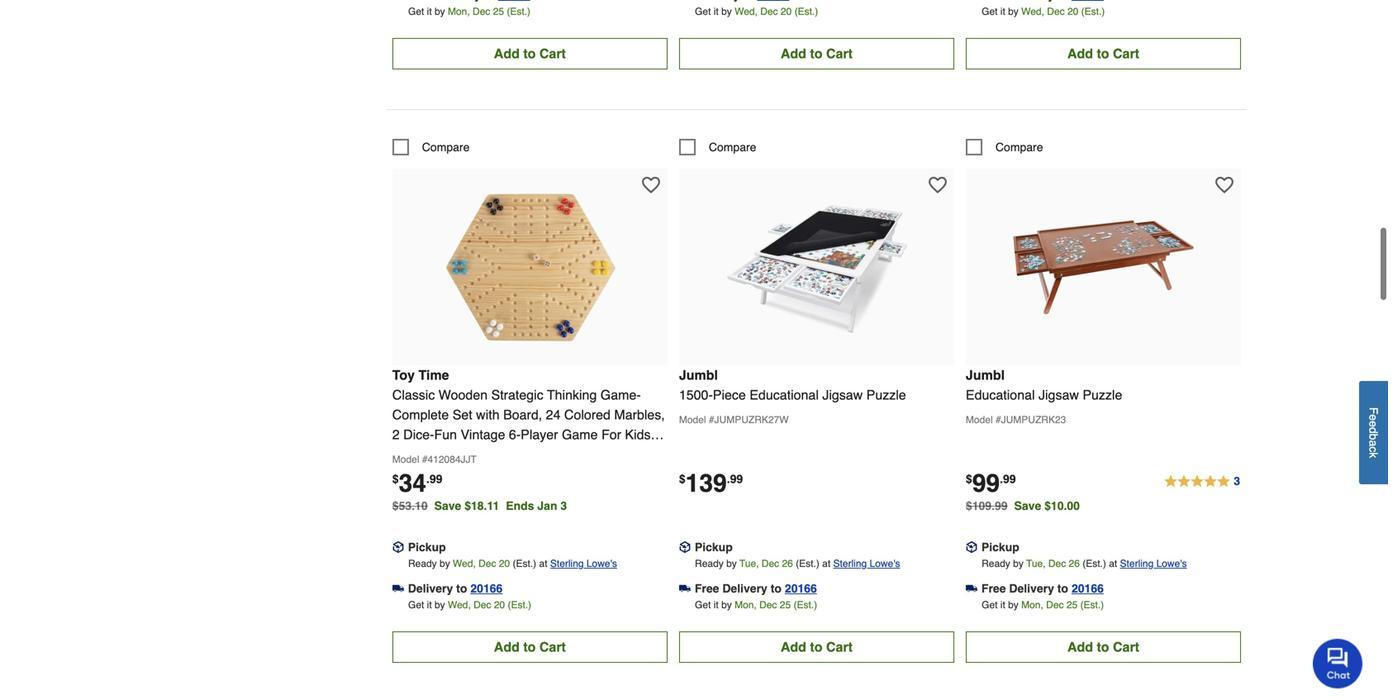 Task type: vqa. For each thing, say whether or not it's contained in the screenshot.
Drop-
no



Task type: locate. For each thing, give the bounding box(es) containing it.
0 horizontal spatial $
[[392, 472, 399, 486]]

$ inside $ 34 .99
[[392, 472, 399, 486]]

1 horizontal spatial educational
[[966, 387, 1035, 402]]

$
[[392, 472, 399, 486], [679, 472, 686, 486], [966, 472, 973, 486]]

actual price $99.99 element
[[966, 469, 1016, 498]]

.99
[[426, 472, 443, 486], [727, 472, 743, 486], [1000, 472, 1016, 486]]

1 horizontal spatial #
[[709, 414, 715, 426]]

1 save from the left
[[434, 499, 462, 512]]

2 horizontal spatial delivery
[[1010, 582, 1055, 595]]

1 puzzle from the left
[[867, 387, 907, 402]]

save left $18.11
[[434, 499, 462, 512]]

by
[[435, 6, 445, 17], [722, 6, 732, 17], [1009, 6, 1019, 17], [440, 558, 450, 569], [727, 558, 737, 569], [1014, 558, 1024, 569], [435, 599, 445, 611], [722, 599, 732, 611], [1009, 599, 1019, 611]]

.99 inside $ 34 .99
[[426, 472, 443, 486]]

add
[[494, 46, 520, 61], [781, 46, 807, 61], [1068, 46, 1094, 61], [494, 639, 520, 655], [781, 639, 807, 655], [1068, 639, 1094, 655]]

piece
[[713, 387, 746, 402]]

.99 inside $ 139 .99
[[727, 472, 743, 486]]

.99 down the "adults"
[[426, 472, 443, 486]]

$ 99 .99
[[966, 469, 1016, 498]]

.99 inside '$ 99 .99'
[[1000, 472, 1016, 486]]

compare
[[422, 140, 470, 154], [709, 140, 757, 154], [996, 140, 1044, 154]]

a
[[1368, 440, 1381, 447]]

pickup image up truck filled image
[[392, 541, 404, 553]]

pickup right pickup icon
[[695, 540, 733, 554]]

5014158211 element
[[679, 139, 757, 155]]

pickup image
[[392, 541, 404, 553], [966, 541, 978, 553]]

0 horizontal spatial free delivery to 20166
[[695, 582, 817, 595]]

(est.)
[[507, 6, 531, 17], [795, 6, 819, 17], [1082, 6, 1105, 17], [513, 558, 537, 569], [796, 558, 820, 569], [1083, 558, 1107, 569], [508, 599, 532, 611], [794, 599, 818, 611], [1081, 599, 1104, 611]]

0 horizontal spatial mon,
[[448, 6, 470, 17]]

2 horizontal spatial 20166 button
[[1072, 580, 1104, 597]]

ready by tue, dec 26 (est.) at sterling lowe's
[[695, 558, 901, 569], [982, 558, 1187, 569]]

0 horizontal spatial compare
[[422, 140, 470, 154]]

139
[[686, 469, 727, 498]]

1 pickup from the left
[[408, 540, 446, 554]]

1 horizontal spatial sterling lowe's button
[[834, 555, 901, 572]]

actual price $34.99 element
[[392, 469, 443, 498]]

1 horizontal spatial get it by mon, dec 25 (est.)
[[695, 599, 818, 611]]

3 $ from the left
[[966, 472, 973, 486]]

ready up delivery to 20166 at the bottom
[[408, 558, 437, 569]]

1 horizontal spatial delivery
[[723, 582, 768, 595]]

add to cart button
[[392, 38, 668, 69], [679, 38, 955, 69], [966, 38, 1242, 69], [392, 631, 668, 663], [679, 631, 955, 663], [966, 631, 1242, 663]]

$18.11
[[465, 499, 499, 512]]

0 horizontal spatial 25
[[493, 6, 504, 17]]

1 horizontal spatial model
[[679, 414, 706, 426]]

2 horizontal spatial 25
[[1067, 599, 1078, 611]]

2 save from the left
[[1015, 499, 1042, 512]]

20
[[781, 6, 792, 17], [1068, 6, 1079, 17], [499, 558, 510, 569], [494, 599, 505, 611]]

0 horizontal spatial at
[[539, 558, 548, 569]]

25
[[493, 6, 504, 17], [780, 599, 791, 611], [1067, 599, 1078, 611]]

k
[[1368, 452, 1381, 458]]

1 jumbl from the left
[[679, 367, 718, 383]]

jumbl inside jumbl 1500-piece educational jigsaw puzzle
[[679, 367, 718, 383]]

model # jumpuzrk23
[[966, 414, 1067, 426]]

jumbl 1500-piece educational jigsaw puzzle image
[[726, 177, 908, 359]]

1 horizontal spatial .99
[[727, 472, 743, 486]]

2 horizontal spatial get it by wed, dec 20 (est.)
[[982, 6, 1105, 17]]

add to cart
[[494, 46, 566, 61], [781, 46, 853, 61], [1068, 46, 1140, 61], [494, 639, 566, 655], [781, 639, 853, 655], [1068, 639, 1140, 655]]

1 at from the left
[[539, 558, 548, 569]]

0 horizontal spatial 26
[[782, 558, 793, 569]]

savings save $18.11 element
[[434, 499, 574, 512]]

2 horizontal spatial sterling lowe's button
[[1120, 555, 1187, 572]]

f e e d b a c k button
[[1360, 381, 1389, 485]]

1 ready from the left
[[408, 558, 437, 569]]

compare for 5001379245 element
[[422, 140, 470, 154]]

0 horizontal spatial educational
[[750, 387, 819, 402]]

get it by mon, dec 25 (est.)
[[408, 6, 531, 17], [695, 599, 818, 611], [982, 599, 1104, 611]]

save for $10.00
[[1015, 499, 1042, 512]]

2 $ from the left
[[679, 472, 686, 486]]

1 horizontal spatial jigsaw
[[1039, 387, 1079, 402]]

pickup down $109.99
[[982, 540, 1020, 554]]

jumbl 1500-piece educational jigsaw puzzle
[[679, 367, 907, 402]]

$ down and
[[392, 472, 399, 486]]

0 horizontal spatial sterling
[[550, 558, 584, 569]]

1 horizontal spatial heart outline image
[[929, 176, 947, 194]]

5001792667 element
[[966, 139, 1044, 155]]

$53.10
[[392, 499, 428, 512]]

3 at from the left
[[1109, 558, 1118, 569]]

$ inside '$ 99 .99'
[[966, 472, 973, 486]]

1 horizontal spatial 20166
[[785, 582, 817, 595]]

1 horizontal spatial tue,
[[1027, 558, 1046, 569]]

1 sterling lowe's button from the left
[[550, 555, 617, 572]]

2 horizontal spatial mon,
[[1022, 599, 1044, 611]]

2 horizontal spatial lowe's
[[1157, 558, 1187, 569]]

compare inside 5001379245 element
[[422, 140, 470, 154]]

2 horizontal spatial #
[[996, 414, 1002, 426]]

$ up $109.99
[[966, 472, 973, 486]]

2 20166 button from the left
[[785, 580, 817, 597]]

3 delivery from the left
[[1010, 582, 1055, 595]]

toy time classic wooden strategic thinking game-complete set with board, 24 colored marbles, 2 dice-fun vintage 6-player game for kids and adults image
[[439, 177, 621, 359]]

3 inside "5 stars" image
[[1234, 474, 1241, 488]]

educational inside jumbl educational jigsaw puzzle
[[966, 387, 1035, 402]]

3 20166 button from the left
[[1072, 580, 1104, 597]]

2 delivery from the left
[[723, 582, 768, 595]]

1 educational from the left
[[750, 387, 819, 402]]

wed,
[[735, 6, 758, 17], [1022, 6, 1045, 17], [453, 558, 476, 569], [448, 599, 471, 611]]

thinking
[[547, 387, 597, 402]]

24
[[546, 407, 561, 422]]

model inside toy time classic wooden strategic thinking game- complete set with board, 24 colored marbles, 2 dice-fun vintage 6-player game for kids and adults model # 412084jjt
[[392, 454, 419, 465]]

0 horizontal spatial jumbl
[[679, 367, 718, 383]]

dice-
[[403, 427, 434, 442]]

2 compare from the left
[[709, 140, 757, 154]]

3 button
[[1164, 472, 1242, 492]]

ends jan 3 element
[[506, 499, 574, 512]]

# down jumbl educational jigsaw puzzle
[[996, 414, 1002, 426]]

# for 1500-
[[709, 414, 715, 426]]

99
[[973, 469, 1000, 498]]

0 horizontal spatial delivery
[[408, 582, 453, 595]]

2 horizontal spatial model
[[966, 414, 993, 426]]

puzzle
[[867, 387, 907, 402], [1083, 387, 1123, 402]]

0 horizontal spatial free
[[695, 582, 720, 595]]

free delivery to 20166
[[695, 582, 817, 595], [982, 582, 1104, 595]]

1 horizontal spatial $
[[679, 472, 686, 486]]

$ 34 .99
[[392, 469, 443, 498]]

2 jumbl from the left
[[966, 367, 1005, 383]]

pickup down the $53.10
[[408, 540, 446, 554]]

ready
[[408, 558, 437, 569], [695, 558, 724, 569], [982, 558, 1011, 569]]

0 horizontal spatial #
[[422, 454, 428, 465]]

at for 20166 'button' related to pickup image associated with delivery
[[539, 558, 548, 569]]

2 .99 from the left
[[727, 472, 743, 486]]

1 truck filled image from the left
[[679, 583, 691, 594]]

jumbl up model # jumpuzrk23
[[966, 367, 1005, 383]]

20166 button
[[471, 580, 503, 597], [785, 580, 817, 597], [1072, 580, 1104, 597]]

1 horizontal spatial jumbl
[[966, 367, 1005, 383]]

1 $ from the left
[[392, 472, 399, 486]]

3 .99 from the left
[[1000, 472, 1016, 486]]

sterling
[[550, 558, 584, 569], [834, 558, 867, 569], [1120, 558, 1154, 569]]

20166
[[471, 582, 503, 595], [785, 582, 817, 595], [1072, 582, 1104, 595]]

.99 for 99
[[1000, 472, 1016, 486]]

1 horizontal spatial 25
[[780, 599, 791, 611]]

jumbl inside jumbl educational jigsaw puzzle
[[966, 367, 1005, 383]]

0 horizontal spatial lowe's
[[587, 558, 617, 569]]

game-
[[601, 387, 641, 402]]

ready down $109.99
[[982, 558, 1011, 569]]

delivery
[[408, 582, 453, 595], [723, 582, 768, 595], [1010, 582, 1055, 595]]

0 horizontal spatial ready
[[408, 558, 437, 569]]

0 horizontal spatial save
[[434, 499, 462, 512]]

2 lowe's from the left
[[870, 558, 901, 569]]

2 26 from the left
[[1069, 558, 1080, 569]]

26
[[782, 558, 793, 569], [1069, 558, 1080, 569]]

save
[[434, 499, 462, 512], [1015, 499, 1042, 512]]

model
[[679, 414, 706, 426], [966, 414, 993, 426], [392, 454, 419, 465]]

20166 for truck filled icon corresponding to pickup icon
[[785, 582, 817, 595]]

jan
[[538, 499, 558, 512]]

2 20166 from the left
[[785, 582, 817, 595]]

0 horizontal spatial puzzle
[[867, 387, 907, 402]]

1 compare from the left
[[422, 140, 470, 154]]

2 truck filled image from the left
[[966, 583, 978, 594]]

2 pickup image from the left
[[966, 541, 978, 553]]

jumbl
[[679, 367, 718, 383], [966, 367, 1005, 383]]

1 horizontal spatial lowe's
[[870, 558, 901, 569]]

2 tue, from the left
[[1027, 558, 1046, 569]]

1 horizontal spatial save
[[1015, 499, 1042, 512]]

2 educational from the left
[[966, 387, 1035, 402]]

model down "1500-"
[[679, 414, 706, 426]]

1 horizontal spatial free delivery to 20166
[[982, 582, 1104, 595]]

model # jumpuzrk27w
[[679, 414, 789, 426]]

adults
[[418, 447, 454, 462]]

1 horizontal spatial puzzle
[[1083, 387, 1123, 402]]

1500-
[[679, 387, 713, 402]]

2 horizontal spatial $
[[966, 472, 973, 486]]

.99 up was price $109.99 "element"
[[1000, 472, 1016, 486]]

0 horizontal spatial pickup image
[[392, 541, 404, 553]]

educational up model # jumpuzrk23
[[966, 387, 1035, 402]]

0 vertical spatial 3
[[1234, 474, 1241, 488]]

with
[[476, 407, 500, 422]]

20166 button for pickup image associated with delivery
[[471, 580, 503, 597]]

1 jigsaw from the left
[[823, 387, 863, 402]]

cart
[[540, 46, 566, 61], [827, 46, 853, 61], [1113, 46, 1140, 61], [540, 639, 566, 655], [827, 639, 853, 655], [1113, 639, 1140, 655]]

save left $10.00
[[1015, 499, 1042, 512]]

f
[[1368, 407, 1381, 415]]

compare inside 5001792667 element
[[996, 140, 1044, 154]]

2 horizontal spatial sterling
[[1120, 558, 1154, 569]]

2 horizontal spatial compare
[[996, 140, 1044, 154]]

$ for 34
[[392, 472, 399, 486]]

# down "1500-"
[[709, 414, 715, 426]]

0 horizontal spatial truck filled image
[[679, 583, 691, 594]]

mon, for pickup icon
[[735, 599, 757, 611]]

1 horizontal spatial ready
[[695, 558, 724, 569]]

1 .99 from the left
[[426, 472, 443, 486]]

ends
[[506, 499, 534, 512]]

model up the 34 at the left of the page
[[392, 454, 419, 465]]

1 horizontal spatial free
[[982, 582, 1006, 595]]

2 horizontal spatial 20166
[[1072, 582, 1104, 595]]

3 sterling lowe's button from the left
[[1120, 555, 1187, 572]]

1 horizontal spatial at
[[823, 558, 831, 569]]

heart outline image
[[642, 176, 660, 194], [929, 176, 947, 194], [1216, 176, 1234, 194]]

2 horizontal spatial ready
[[982, 558, 1011, 569]]

1 horizontal spatial truck filled image
[[966, 583, 978, 594]]

3
[[1234, 474, 1241, 488], [561, 499, 567, 512]]

truck filled image
[[679, 583, 691, 594], [966, 583, 978, 594]]

#
[[709, 414, 715, 426], [996, 414, 1002, 426], [422, 454, 428, 465]]

c
[[1368, 447, 1381, 452]]

delivery for pickup image related to free
[[1010, 582, 1055, 595]]

1 vertical spatial 3
[[561, 499, 567, 512]]

tue,
[[740, 558, 759, 569], [1027, 558, 1046, 569]]

2 free from the left
[[982, 582, 1006, 595]]

1 horizontal spatial ready by tue, dec 26 (est.) at sterling lowe's
[[982, 558, 1187, 569]]

0 horizontal spatial pickup
[[408, 540, 446, 554]]

e up the b at the right
[[1368, 421, 1381, 427]]

1 e from the top
[[1368, 415, 1381, 421]]

$ inside $ 139 .99
[[679, 472, 686, 486]]

educational
[[750, 387, 819, 402], [966, 387, 1035, 402]]

get
[[408, 6, 424, 17], [695, 6, 711, 17], [982, 6, 998, 17], [408, 599, 424, 611], [695, 599, 711, 611], [982, 599, 998, 611]]

sterling lowe's button for 20166 'button' for pickup icon
[[834, 555, 901, 572]]

get it by wed, dec 20 (est.)
[[695, 6, 819, 17], [982, 6, 1105, 17], [408, 599, 532, 611]]

free
[[695, 582, 720, 595], [982, 582, 1006, 595]]

1 horizontal spatial 26
[[1069, 558, 1080, 569]]

educational up jumpuzrk27w
[[750, 387, 819, 402]]

complete
[[392, 407, 449, 422]]

toy time classic wooden strategic thinking game- complete set with board, 24 colored marbles, 2 dice-fun vintage 6-player game for kids and adults model # 412084jjt
[[392, 367, 665, 465]]

0 horizontal spatial heart outline image
[[642, 176, 660, 194]]

0 horizontal spatial 3
[[561, 499, 567, 512]]

it
[[427, 6, 432, 17], [714, 6, 719, 17], [1001, 6, 1006, 17], [427, 599, 432, 611], [714, 599, 719, 611], [1001, 599, 1006, 611]]

$ up pickup icon
[[679, 472, 686, 486]]

truck filled image for pickup image related to free
[[966, 583, 978, 594]]

6-
[[509, 427, 521, 442]]

1 horizontal spatial compare
[[709, 140, 757, 154]]

2 puzzle from the left
[[1083, 387, 1123, 402]]

2 horizontal spatial pickup
[[982, 540, 1020, 554]]

sterling lowe's button
[[550, 555, 617, 572], [834, 555, 901, 572], [1120, 555, 1187, 572]]

2 jigsaw from the left
[[1039, 387, 1079, 402]]

1 20166 button from the left
[[471, 580, 503, 597]]

3 lowe's from the left
[[1157, 558, 1187, 569]]

1 horizontal spatial pickup
[[695, 540, 733, 554]]

0 horizontal spatial 20166
[[471, 582, 503, 595]]

1 pickup image from the left
[[392, 541, 404, 553]]

.99 for 139
[[727, 472, 743, 486]]

# right and
[[422, 454, 428, 465]]

dec
[[473, 6, 490, 17], [761, 6, 778, 17], [1048, 6, 1065, 17], [479, 558, 496, 569], [762, 558, 780, 569], [1049, 558, 1066, 569], [474, 599, 491, 611], [760, 599, 777, 611], [1047, 599, 1064, 611]]

jigsaw inside jumbl educational jigsaw puzzle
[[1039, 387, 1079, 402]]

$ for 99
[[966, 472, 973, 486]]

jigsaw
[[823, 387, 863, 402], [1039, 387, 1079, 402]]

0 horizontal spatial .99
[[426, 472, 443, 486]]

3 sterling from the left
[[1120, 558, 1154, 569]]

to
[[524, 46, 536, 61], [810, 46, 823, 61], [1097, 46, 1110, 61], [456, 582, 467, 595], [771, 582, 782, 595], [1058, 582, 1069, 595], [524, 639, 536, 655], [810, 639, 823, 655], [1097, 639, 1110, 655]]

1 horizontal spatial mon,
[[735, 599, 757, 611]]

2 heart outline image from the left
[[929, 176, 947, 194]]

3 ready from the left
[[982, 558, 1011, 569]]

delivery for pickup icon
[[723, 582, 768, 595]]

3 compare from the left
[[996, 140, 1044, 154]]

0 horizontal spatial jigsaw
[[823, 387, 863, 402]]

2 horizontal spatial .99
[[1000, 472, 1016, 486]]

1 horizontal spatial 3
[[1234, 474, 1241, 488]]

3 20166 from the left
[[1072, 582, 1104, 595]]

was price $109.99 element
[[966, 495, 1015, 512]]

compare inside 5014158211 element
[[709, 140, 757, 154]]

1 delivery from the left
[[408, 582, 453, 595]]

educational inside jumbl 1500-piece educational jigsaw puzzle
[[750, 387, 819, 402]]

0 horizontal spatial ready by tue, dec 26 (est.) at sterling lowe's
[[695, 558, 901, 569]]

2 horizontal spatial at
[[1109, 558, 1118, 569]]

ready down actual price $139.99 element in the bottom of the page
[[695, 558, 724, 569]]

puzzle inside jumbl educational jigsaw puzzle
[[1083, 387, 1123, 402]]

e up d
[[1368, 415, 1381, 421]]

.99 down model # jumpuzrk27w
[[727, 472, 743, 486]]

1 horizontal spatial pickup image
[[966, 541, 978, 553]]

at
[[539, 558, 548, 569], [823, 558, 831, 569], [1109, 558, 1118, 569]]

2 horizontal spatial heart outline image
[[1216, 176, 1234, 194]]

0 horizontal spatial model
[[392, 454, 419, 465]]

2 sterling lowe's button from the left
[[834, 555, 901, 572]]

1 horizontal spatial get it by wed, dec 20 (est.)
[[695, 6, 819, 17]]

20166 button for pickup image related to free
[[1072, 580, 1104, 597]]

jumbl up "1500-"
[[679, 367, 718, 383]]

e
[[1368, 415, 1381, 421], [1368, 421, 1381, 427]]

0 horizontal spatial sterling lowe's button
[[550, 555, 617, 572]]

2 at from the left
[[823, 558, 831, 569]]

model left jumpuzrk23
[[966, 414, 993, 426]]

lowe's
[[587, 558, 617, 569], [870, 558, 901, 569], [1157, 558, 1187, 569]]

1 horizontal spatial sterling
[[834, 558, 867, 569]]

model for educational jigsaw puzzle
[[966, 414, 993, 426]]

0 horizontal spatial tue,
[[740, 558, 759, 569]]

strategic
[[491, 387, 544, 402]]

set
[[453, 407, 473, 422]]

pickup image down $109.99
[[966, 541, 978, 553]]

at for pickup image related to free's 20166 'button'
[[1109, 558, 1118, 569]]

pickup
[[408, 540, 446, 554], [695, 540, 733, 554], [982, 540, 1020, 554]]

mon,
[[448, 6, 470, 17], [735, 599, 757, 611], [1022, 599, 1044, 611]]

1 horizontal spatial 20166 button
[[785, 580, 817, 597]]

0 horizontal spatial 20166 button
[[471, 580, 503, 597]]

1 sterling from the left
[[550, 558, 584, 569]]

classic
[[392, 387, 435, 402]]

toy
[[392, 367, 415, 383]]



Task type: describe. For each thing, give the bounding box(es) containing it.
kids
[[625, 427, 651, 442]]

2 free delivery to 20166 from the left
[[982, 582, 1104, 595]]

$109.99
[[966, 499, 1008, 512]]

model for 1500-piece educational jigsaw puzzle
[[679, 414, 706, 426]]

jumbl educational jigsaw puzzle image
[[1013, 177, 1195, 359]]

25 for pickup icon
[[780, 599, 791, 611]]

compare for 5014158211 element
[[709, 140, 757, 154]]

pickup image
[[679, 541, 691, 553]]

5 stars image
[[1164, 472, 1242, 492]]

1 free from the left
[[695, 582, 720, 595]]

mon, for pickup image related to free
[[1022, 599, 1044, 611]]

2
[[392, 427, 400, 442]]

0 horizontal spatial get it by wed, dec 20 (est.)
[[408, 599, 532, 611]]

wooden
[[439, 387, 488, 402]]

412084jjt
[[428, 454, 477, 465]]

# for educational
[[996, 414, 1002, 426]]

2 e from the top
[[1368, 421, 1381, 427]]

vintage
[[461, 427, 505, 442]]

2 ready by tue, dec 26 (est.) at sterling lowe's from the left
[[982, 558, 1187, 569]]

puzzle inside jumbl 1500-piece educational jigsaw puzzle
[[867, 387, 907, 402]]

save for $18.11
[[434, 499, 462, 512]]

$ 139 .99
[[679, 469, 743, 498]]

time
[[419, 367, 449, 383]]

ready by wed, dec 20 (est.) at sterling lowe's
[[408, 558, 617, 569]]

player
[[521, 427, 558, 442]]

$53.10 save $18.11 ends jan 3
[[392, 499, 567, 512]]

jumpuzrk27w
[[715, 414, 789, 426]]

2 horizontal spatial get it by mon, dec 25 (est.)
[[982, 599, 1104, 611]]

$ for 139
[[679, 472, 686, 486]]

3 heart outline image from the left
[[1216, 176, 1234, 194]]

jumpuzrk23
[[1002, 414, 1067, 426]]

sterling lowe's button for 20166 'button' related to pickup image associated with delivery
[[550, 555, 617, 572]]

f e e d b a c k
[[1368, 407, 1381, 458]]

fun
[[434, 427, 457, 442]]

2 sterling from the left
[[834, 558, 867, 569]]

$10.00
[[1045, 499, 1080, 512]]

20166 button for pickup icon
[[785, 580, 817, 597]]

1 ready by tue, dec 26 (est.) at sterling lowe's from the left
[[695, 558, 901, 569]]

$109.99 save $10.00
[[966, 499, 1080, 512]]

board,
[[503, 407, 542, 422]]

1 lowe's from the left
[[587, 558, 617, 569]]

was price $53.10 element
[[392, 495, 434, 512]]

jumbl educational jigsaw puzzle
[[966, 367, 1123, 402]]

compare for 5001792667 element
[[996, 140, 1044, 154]]

3 pickup from the left
[[982, 540, 1020, 554]]

1 heart outline image from the left
[[642, 176, 660, 194]]

game
[[562, 427, 598, 442]]

jumbl for jumbl 1500-piece educational jigsaw puzzle
[[679, 367, 718, 383]]

# inside toy time classic wooden strategic thinking game- complete set with board, 24 colored marbles, 2 dice-fun vintage 6-player game for kids and adults model # 412084jjt
[[422, 454, 428, 465]]

actual price $139.99 element
[[679, 469, 743, 498]]

pickup image for free
[[966, 541, 978, 553]]

b
[[1368, 434, 1381, 440]]

at for 20166 'button' for pickup icon
[[823, 558, 831, 569]]

0 horizontal spatial get it by mon, dec 25 (est.)
[[408, 6, 531, 17]]

1 free delivery to 20166 from the left
[[695, 582, 817, 595]]

marbles,
[[614, 407, 665, 422]]

pickup image for delivery
[[392, 541, 404, 553]]

1 20166 from the left
[[471, 582, 503, 595]]

1 26 from the left
[[782, 558, 793, 569]]

34
[[399, 469, 426, 498]]

5001379245 element
[[392, 139, 470, 155]]

25 for pickup image related to free
[[1067, 599, 1078, 611]]

truck filled image
[[392, 583, 404, 594]]

1 tue, from the left
[[740, 558, 759, 569]]

truck filled image for pickup icon
[[679, 583, 691, 594]]

2 pickup from the left
[[695, 540, 733, 554]]

for
[[602, 427, 622, 442]]

d
[[1368, 427, 1381, 434]]

jigsaw inside jumbl 1500-piece educational jigsaw puzzle
[[823, 387, 863, 402]]

sterling lowe's button for pickup image related to free's 20166 'button'
[[1120, 555, 1187, 572]]

20166 for pickup image related to free truck filled icon
[[1072, 582, 1104, 595]]

jumbl for jumbl educational jigsaw puzzle
[[966, 367, 1005, 383]]

2 ready from the left
[[695, 558, 724, 569]]

delivery to 20166
[[408, 582, 503, 595]]

and
[[392, 447, 415, 462]]

.99 for 34
[[426, 472, 443, 486]]

colored
[[564, 407, 611, 422]]

chat invite button image
[[1313, 638, 1364, 689]]



